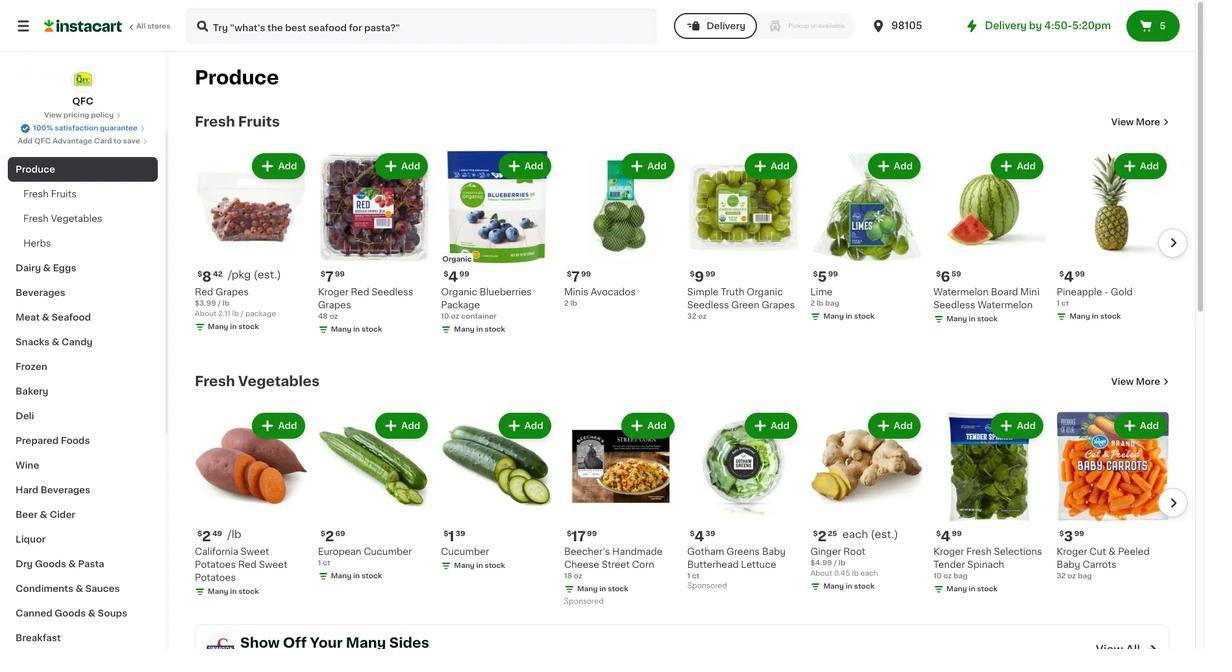 Task type: describe. For each thing, give the bounding box(es) containing it.
each inside ginger root $4.99 / lb about 0.45 lb each
[[861, 570, 878, 577]]

bakery link
[[8, 379, 158, 404]]

frozen link
[[8, 355, 158, 379]]

$ for beecher's handmade cheese street corn
[[567, 530, 572, 538]]

4 for pineapple - gold
[[1064, 270, 1074, 284]]

product group containing 1
[[441, 410, 554, 574]]

add for simple truth organic seedless green grapes
[[771, 162, 790, 171]]

1 inside gotham greens baby butterhead lettuce 1 ct
[[687, 573, 691, 580]]

snacks & candy link
[[8, 330, 158, 355]]

$ 3 99
[[1060, 530, 1085, 543]]

Search field
[[187, 9, 656, 43]]

gotham
[[687, 547, 724, 556]]

root
[[844, 547, 866, 556]]

view more for 4
[[1112, 118, 1161, 127]]

1 vertical spatial beverages
[[41, 486, 90, 495]]

1 inside product "group"
[[449, 530, 455, 543]]

add for kroger cut & peeled baby carrots
[[1140, 422, 1159, 431]]

9
[[695, 270, 704, 284]]

fresh fruits link for view more link for 4
[[195, 114, 280, 130]]

2.11
[[218, 310, 230, 317]]

it
[[57, 44, 63, 53]]

add for kroger red seedless grapes
[[401, 162, 420, 171]]

red inside red grapes $3.99 / lb about 2.11 lb / package
[[195, 287, 213, 297]]

add for red grapes
[[278, 162, 297, 171]]

thanksgiving
[[16, 140, 78, 149]]

frozen
[[16, 362, 47, 372]]

card
[[94, 138, 112, 145]]

dry goods & pasta
[[16, 560, 104, 569]]

49
[[212, 530, 222, 538]]

goods for dry
[[35, 560, 66, 569]]

instacart logo image
[[44, 18, 122, 34]]

each (est.)
[[843, 529, 899, 539]]

advantage
[[53, 138, 92, 145]]

100% satisfaction guarantee button
[[20, 121, 145, 134]]

5 button
[[1127, 10, 1180, 42]]

guarantee
[[100, 125, 138, 132]]

add for pineapple - gold
[[1140, 162, 1159, 171]]

3
[[1064, 530, 1073, 543]]

add button for california sweet potatoes red sweet potatoes
[[254, 414, 304, 438]]

99 for lime
[[828, 271, 838, 278]]

many down european
[[331, 573, 352, 580]]

cider
[[50, 510, 75, 520]]

seedless for simple truth organic seedless green grapes 32 oz
[[687, 300, 729, 310]]

$2.25 each (estimated) element
[[811, 528, 923, 545]]

$ 8 42
[[197, 270, 223, 284]]

0 vertical spatial fruits
[[238, 115, 280, 129]]

many down california sweet potatoes red sweet potatoes
[[208, 588, 228, 595]]

buy it again
[[36, 44, 91, 53]]

1 horizontal spatial fresh vegetables link
[[195, 374, 320, 390]]

lb right 2.11
[[232, 310, 239, 317]]

add button for kroger fresh selections tender spinach
[[992, 414, 1043, 438]]

many in stock down street
[[577, 586, 629, 593]]

0 vertical spatial sweet
[[241, 547, 269, 556]]

99 for kroger cut & peeled baby carrots
[[1075, 530, 1085, 538]]

0 horizontal spatial fresh fruits
[[23, 190, 77, 199]]

red inside california sweet potatoes red sweet potatoes
[[238, 560, 257, 569]]

recipes link
[[8, 108, 158, 132]]

bag inside kroger fresh selections tender spinach 10 oz bag
[[954, 573, 968, 580]]

add button for cucumber
[[500, 414, 550, 438]]

add for ginger root
[[894, 422, 913, 431]]

add for european cucumber
[[401, 422, 420, 431]]

0 vertical spatial each
[[843, 529, 868, 539]]

product group containing 8
[[195, 151, 308, 335]]

canned goods & soups link
[[8, 601, 158, 626]]

kroger for 4
[[934, 547, 964, 556]]

5:20pm
[[1073, 21, 1111, 31]]

view for fresh vegetables
[[1112, 377, 1134, 386]]

$4.99
[[811, 560, 832, 567]]

$ 9 99
[[690, 270, 716, 284]]

meat
[[16, 313, 40, 322]]

many in stock down european cucumber 1 ct
[[331, 573, 382, 580]]

cut
[[1090, 547, 1106, 556]]

oz inside kroger cut & peeled baby carrots 32 oz bag
[[1068, 573, 1076, 580]]

prepared foods link
[[8, 429, 158, 453]]

organic for organic blueberries package 10 oz container
[[441, 287, 477, 297]]

spinach
[[968, 560, 1005, 569]]

buy
[[36, 44, 55, 53]]

bag inside kroger cut & peeled baby carrots 32 oz bag
[[1078, 573, 1092, 580]]

$ for european cucumber
[[321, 530, 325, 538]]

many down kroger red seedless grapes 48 oz at the left of page
[[331, 326, 352, 333]]

$ 4 39
[[690, 530, 716, 543]]

0 horizontal spatial qfc
[[34, 138, 51, 145]]

add for cucumber
[[525, 422, 544, 431]]

$2.49 per pound element
[[195, 528, 308, 545]]

many in stock down 2.11
[[208, 323, 259, 330]]

48
[[318, 313, 328, 320]]

2 for lime 2 lb bag
[[811, 300, 815, 307]]

99 for kroger red seedless grapes
[[335, 271, 345, 278]]

& right beer
[[40, 510, 47, 520]]

0 vertical spatial watermelon
[[934, 287, 989, 297]]

greens
[[727, 547, 760, 556]]

product group containing 9
[[687, 151, 800, 322]]

to
[[114, 138, 121, 145]]

kroger inside kroger cut & peeled baby carrots 32 oz bag
[[1057, 547, 1088, 556]]

lb up 2.11
[[223, 300, 230, 307]]

by
[[1029, 21, 1042, 31]]

gotham greens baby butterhead lettuce 1 ct
[[687, 547, 786, 580]]

add button for kroger red seedless grapes
[[377, 155, 427, 178]]

gold
[[1111, 287, 1133, 297]]

add for lime
[[894, 162, 913, 171]]

view for fresh fruits
[[1112, 118, 1134, 127]]

99 for minis avocados
[[581, 271, 591, 278]]

beer & cider
[[16, 510, 75, 520]]

$ for organic blueberries package
[[444, 271, 449, 278]]

bag inside lime 2 lb bag
[[825, 300, 840, 307]]

add button for simple truth organic seedless green grapes
[[746, 155, 796, 178]]

pricing
[[63, 112, 89, 119]]

beer
[[16, 510, 38, 520]]

dairy
[[16, 264, 41, 273]]

herbs
[[23, 239, 51, 248]]

/ for 2
[[834, 560, 837, 567]]

lettuce
[[741, 560, 777, 569]]

many down tender
[[947, 586, 967, 593]]

lb inside 'minis avocados 2 lb'
[[571, 300, 577, 307]]

18
[[564, 573, 572, 580]]

candy
[[62, 338, 93, 347]]

many down lime 2 lb bag
[[824, 313, 844, 320]]

european cucumber 1 ct
[[318, 547, 412, 567]]

10 inside kroger fresh selections tender spinach 10 oz bag
[[934, 573, 942, 580]]

delivery by 4:50-5:20pm link
[[964, 18, 1111, 34]]

goods for canned
[[55, 609, 86, 618]]

& left candy
[[52, 338, 59, 347]]

product group containing 17
[[564, 410, 677, 609]]

pineapple
[[1057, 287, 1103, 297]]

grapes inside red grapes $3.99 / lb about 2.11 lb / package
[[216, 287, 249, 297]]

(est.) for 2
[[871, 529, 899, 539]]

oz inside organic blueberries package 10 oz container
[[451, 313, 460, 320]]

$ 4 99 for organic
[[444, 270, 469, 284]]

99 for kroger fresh selections tender spinach
[[952, 530, 962, 538]]

herbs link
[[8, 231, 158, 256]]

foods
[[61, 436, 90, 446]]

4 for organic blueberries package
[[449, 270, 458, 284]]

add button for red grapes
[[254, 155, 304, 178]]

seafood
[[52, 313, 91, 322]]

grapes inside simple truth organic seedless green grapes 32 oz
[[762, 300, 795, 310]]

beecher's handmade cheese street corn 18 oz
[[564, 547, 663, 580]]

view pricing policy link
[[44, 110, 122, 121]]

delivery for delivery by 4:50-5:20pm
[[985, 21, 1027, 31]]

98105
[[892, 21, 923, 31]]

avocados
[[591, 287, 636, 297]]

& inside 'link'
[[68, 560, 76, 569]]

99 for organic blueberries package
[[460, 271, 469, 278]]

product group containing 6
[[934, 151, 1047, 327]]

grapes inside kroger red seedless grapes 48 oz
[[318, 300, 351, 310]]

$8.42 per package (estimated) element
[[195, 269, 308, 286]]

many down $ 1 39
[[454, 562, 475, 569]]

$ for kroger red seedless grapes
[[321, 271, 325, 278]]

oz inside beecher's handmade cheese street corn 18 oz
[[574, 573, 583, 580]]

2 for $ 2 49
[[202, 530, 211, 543]]

100% satisfaction guarantee
[[33, 125, 138, 132]]

many down container
[[454, 326, 475, 333]]

39 for 4
[[706, 530, 716, 538]]

minis avocados 2 lb
[[564, 287, 636, 307]]

mini
[[1021, 287, 1040, 297]]

seedless inside kroger red seedless grapes 48 oz
[[372, 287, 414, 297]]

1 horizontal spatial produce
[[195, 68, 279, 87]]

8
[[202, 270, 212, 284]]

item carousel region for fresh fruits
[[177, 145, 1188, 353]]

add button for pineapple - gold
[[1116, 155, 1166, 178]]

1 horizontal spatial vegetables
[[238, 375, 320, 388]]

$ 7 99 for minis avocados
[[567, 270, 591, 284]]

$ 6 59
[[936, 270, 962, 284]]

lime
[[811, 287, 833, 297]]

hard
[[16, 486, 38, 495]]

1 horizontal spatial fresh fruits
[[195, 115, 280, 129]]

european
[[318, 547, 362, 556]]

condiments & sauces link
[[8, 577, 158, 601]]

0 vertical spatial beverages
[[16, 288, 65, 297]]

many in stock down lime 2 lb bag
[[824, 313, 875, 320]]

buy it again link
[[8, 35, 158, 61]]

0 horizontal spatial produce
[[16, 165, 55, 174]]

condiments
[[16, 585, 73, 594]]

red inside kroger red seedless grapes 48 oz
[[351, 287, 369, 297]]

0 horizontal spatial fresh vegetables
[[23, 214, 102, 223]]

add qfc advantage card to save
[[18, 138, 140, 145]]

6
[[941, 270, 951, 284]]

green
[[732, 300, 760, 310]]

10 inside organic blueberries package 10 oz container
[[441, 313, 449, 320]]

about for 2
[[811, 570, 832, 577]]

selections
[[994, 547, 1043, 556]]

more for 4
[[1136, 118, 1161, 127]]

tender
[[934, 560, 965, 569]]

$ for watermelon board mini seedless watermelon
[[936, 271, 941, 278]]

add qfc advantage card to save link
[[18, 136, 148, 147]]

recipes
[[16, 116, 54, 125]]

$ for cucumber
[[444, 530, 449, 538]]



Task type: vqa. For each thing, say whether or not it's contained in the screenshot.
'Bakery' link
yes



Task type: locate. For each thing, give the bounding box(es) containing it.
1 vertical spatial baby
[[1057, 560, 1081, 569]]

cucumber inside product "group"
[[441, 547, 489, 556]]

2 down minis
[[564, 300, 569, 307]]

kroger up the 48
[[318, 287, 349, 297]]

1 vertical spatial goods
[[55, 609, 86, 618]]

2 inside 'minis avocados 2 lb'
[[564, 300, 569, 307]]

add for kroger fresh selections tender spinach
[[1017, 422, 1036, 431]]

2 horizontal spatial bag
[[1078, 573, 1092, 580]]

99 inside $ 5 99
[[828, 271, 838, 278]]

/ up 2.11
[[218, 300, 221, 307]]

1 horizontal spatial $ 7 99
[[567, 270, 591, 284]]

view more link for 3
[[1112, 375, 1170, 388]]

cucumber down $ 1 39
[[441, 547, 489, 556]]

(est.) for 8
[[254, 269, 281, 280]]

each up root
[[843, 529, 868, 539]]

/ for 8
[[218, 300, 221, 307]]

0 vertical spatial 32
[[687, 313, 697, 320]]

simple
[[687, 287, 719, 297]]

hard beverages link
[[8, 478, 158, 503]]

add button for ginger root
[[869, 414, 920, 438]]

oz inside kroger red seedless grapes 48 oz
[[330, 313, 338, 320]]

organic inside simple truth organic seedless green grapes 32 oz
[[747, 287, 783, 297]]

2 $ 7 99 from the left
[[567, 270, 591, 284]]

1 horizontal spatial bag
[[954, 573, 968, 580]]

0 vertical spatial view more link
[[1112, 116, 1170, 129]]

$ for simple truth organic seedless green grapes
[[690, 271, 695, 278]]

dry goods & pasta link
[[8, 552, 158, 577]]

1 vertical spatial /
[[241, 310, 244, 317]]

baby down 3 at bottom
[[1057, 560, 1081, 569]]

2 inside lime 2 lb bag
[[811, 300, 815, 307]]

1 vertical spatial more
[[1136, 377, 1161, 386]]

1 horizontal spatial fresh vegetables
[[195, 375, 320, 388]]

$ for kroger fresh selections tender spinach
[[936, 530, 941, 538]]

1 horizontal spatial delivery
[[985, 21, 1027, 31]]

2 39 from the left
[[706, 530, 716, 538]]

1 $ 7 99 from the left
[[321, 270, 345, 284]]

2 left 49 on the left of the page
[[202, 530, 211, 543]]

1 horizontal spatial ct
[[692, 573, 700, 580]]

goods down condiments & sauces
[[55, 609, 86, 618]]

butterhead
[[687, 560, 739, 569]]

item carousel region
[[177, 145, 1188, 353], [177, 405, 1188, 614]]

policy
[[91, 112, 114, 119]]

0 horizontal spatial fresh fruits link
[[8, 182, 158, 207]]

sponsored badge image down '18'
[[564, 598, 604, 606]]

32 inside kroger cut & peeled baby carrots 32 oz bag
[[1057, 573, 1066, 580]]

item carousel region containing 8
[[177, 145, 1188, 353]]

$ 2 69
[[321, 530, 345, 543]]

& inside kroger cut & peeled baby carrots 32 oz bag
[[1109, 547, 1116, 556]]

1 vertical spatial qfc
[[34, 138, 51, 145]]

1 vertical spatial 10
[[934, 573, 942, 580]]

0 vertical spatial fresh fruits
[[195, 115, 280, 129]]

blueberries
[[480, 287, 532, 297]]

(est.) up ginger root $4.99 / lb about 0.45 lb each
[[871, 529, 899, 539]]

many down "watermelon board mini seedless watermelon" in the right of the page
[[947, 315, 967, 323]]

product group containing 5
[[811, 151, 923, 324]]

item carousel region containing 2
[[177, 405, 1188, 614]]

2 down the lime
[[811, 300, 815, 307]]

2 inside 'element'
[[202, 530, 211, 543]]

1 vertical spatial about
[[811, 570, 832, 577]]

2 left the 69
[[325, 530, 334, 543]]

99 right 3 at bottom
[[1075, 530, 1085, 538]]

add button for european cucumber
[[377, 414, 427, 438]]

many in stock down $ 1 39
[[454, 562, 505, 569]]

1 horizontal spatial 32
[[1057, 573, 1066, 580]]

about inside ginger root $4.99 / lb about 0.45 lb each
[[811, 570, 832, 577]]

1 vertical spatial fresh fruits
[[23, 190, 77, 199]]

1 vertical spatial each
[[861, 570, 878, 577]]

32 inside simple truth organic seedless green grapes 32 oz
[[687, 313, 697, 320]]

many in stock down kroger red seedless grapes 48 oz at the left of page
[[331, 326, 382, 333]]

39 inside $ 4 39
[[706, 530, 716, 538]]

deli
[[16, 412, 34, 421]]

2
[[564, 300, 569, 307], [811, 300, 815, 307], [202, 530, 211, 543], [325, 530, 334, 543], [818, 530, 827, 543]]

sponsored badge image inside product "group"
[[564, 598, 604, 606]]

item carousel region for fresh vegetables
[[177, 405, 1188, 614]]

0 vertical spatial 10
[[441, 313, 449, 320]]

32 for 3
[[1057, 573, 1066, 580]]

$ 4 99 up tender
[[936, 530, 962, 543]]

truth
[[721, 287, 745, 297]]

4 up package at the left top
[[449, 270, 458, 284]]

about inside red grapes $3.99 / lb about 2.11 lb / package
[[195, 310, 217, 317]]

ct inside gotham greens baby butterhead lettuce 1 ct
[[692, 573, 700, 580]]

1 horizontal spatial 39
[[706, 530, 716, 538]]

2 for $ 2 69
[[325, 530, 334, 543]]

lb up 0.45
[[839, 560, 846, 567]]

$ 4 99 for kroger
[[936, 530, 962, 543]]

1 horizontal spatial kroger
[[934, 547, 964, 556]]

sponsored badge image for 17
[[564, 598, 604, 606]]

dairy & eggs
[[16, 264, 76, 273]]

1 vertical spatial sponsored badge image
[[564, 598, 604, 606]]

99 up pineapple
[[1075, 271, 1085, 278]]

1 vertical spatial view more
[[1112, 377, 1161, 386]]

5
[[1160, 21, 1166, 31], [818, 270, 827, 284]]

goods up condiments
[[35, 560, 66, 569]]

(est.) inside $2.25 each (estimated) element
[[871, 529, 899, 539]]

7 for minis avocados
[[572, 270, 580, 284]]

about down $3.99
[[195, 310, 217, 317]]

0 horizontal spatial cucumber
[[364, 547, 412, 556]]

about down $4.99
[[811, 570, 832, 577]]

0 vertical spatial fresh vegetables link
[[8, 207, 158, 231]]

0 horizontal spatial red
[[195, 287, 213, 297]]

0 vertical spatial about
[[195, 310, 217, 317]]

2 left 25
[[818, 530, 827, 543]]

produce link
[[8, 157, 158, 182]]

add button for minis avocados
[[623, 155, 673, 178]]

more
[[1136, 118, 1161, 127], [1136, 377, 1161, 386]]

4 for kroger fresh selections tender spinach
[[941, 530, 951, 543]]

$ 4 99 for pineapple
[[1060, 270, 1085, 284]]

& right meat
[[42, 313, 49, 322]]

1 vertical spatial fresh vegetables
[[195, 375, 320, 388]]

1 more from the top
[[1136, 118, 1161, 127]]

99 for simple truth organic seedless green grapes
[[706, 271, 716, 278]]

10 down tender
[[934, 573, 942, 580]]

0 vertical spatial qfc
[[72, 97, 93, 106]]

$ 7 99 for kroger red seedless grapes
[[321, 270, 345, 284]]

0 horizontal spatial about
[[195, 310, 217, 317]]

2 view more from the top
[[1112, 377, 1161, 386]]

0 horizontal spatial /
[[218, 300, 221, 307]]

2 horizontal spatial grapes
[[762, 300, 795, 310]]

2 more from the top
[[1136, 377, 1161, 386]]

99 inside $ 9 99
[[706, 271, 716, 278]]

seedless for watermelon board mini seedless watermelon
[[934, 300, 976, 310]]

grapes down /pkg
[[216, 287, 249, 297]]

(est.)
[[254, 269, 281, 280], [871, 529, 899, 539]]

fresh
[[195, 115, 235, 129], [23, 190, 49, 199], [23, 214, 49, 223], [195, 375, 235, 388], [967, 547, 992, 556]]

0 horizontal spatial $ 7 99
[[321, 270, 345, 284]]

99 inside $ 3 99
[[1075, 530, 1085, 538]]

/ right 2.11
[[241, 310, 244, 317]]

prepared foods
[[16, 436, 90, 446]]

view more link for 4
[[1112, 116, 1170, 129]]

4 up gotham
[[695, 530, 705, 543]]

sponsored badge image for 4
[[687, 583, 727, 590]]

1 horizontal spatial (est.)
[[871, 529, 899, 539]]

each down root
[[861, 570, 878, 577]]

1
[[1057, 300, 1060, 307], [449, 530, 455, 543], [318, 560, 321, 567], [687, 573, 691, 580]]

qfc down 100%
[[34, 138, 51, 145]]

69
[[335, 530, 345, 538]]

0 vertical spatial item carousel region
[[177, 145, 1188, 353]]

seedless inside "watermelon board mini seedless watermelon"
[[934, 300, 976, 310]]

1 horizontal spatial /
[[241, 310, 244, 317]]

lb down the lime
[[817, 300, 824, 307]]

0 horizontal spatial bag
[[825, 300, 840, 307]]

2 horizontal spatial $ 4 99
[[1060, 270, 1085, 284]]

sweet
[[241, 547, 269, 556], [259, 560, 287, 569]]

1 potatoes from the top
[[195, 560, 236, 569]]

0 vertical spatial sponsored badge image
[[687, 583, 727, 590]]

0 vertical spatial produce
[[195, 68, 279, 87]]

0 horizontal spatial baby
[[762, 547, 786, 556]]

fruits
[[238, 115, 280, 129], [51, 190, 77, 199]]

$ 2 25
[[813, 530, 837, 543]]

99 for beecher's handmade cheese street corn
[[587, 530, 597, 538]]

sponsored badge image
[[687, 583, 727, 590], [564, 598, 604, 606]]

1 view more link from the top
[[1112, 116, 1170, 129]]

1 vertical spatial (est.)
[[871, 529, 899, 539]]

wine link
[[8, 453, 158, 478]]

$ for gotham greens baby butterhead lettuce
[[690, 530, 695, 538]]

service type group
[[674, 13, 855, 39]]

ct down european
[[323, 560, 330, 567]]

bag down tender
[[954, 573, 968, 580]]

product group
[[195, 151, 308, 335], [318, 151, 431, 337], [441, 151, 554, 337], [564, 151, 677, 309], [687, 151, 800, 322], [811, 151, 923, 324], [934, 151, 1047, 327], [1057, 151, 1170, 324], [195, 410, 308, 600], [318, 410, 431, 584], [441, 410, 554, 574], [564, 410, 677, 609], [687, 410, 800, 593], [811, 410, 923, 595], [934, 410, 1047, 597], [1057, 410, 1170, 582]]

/ inside ginger root $4.99 / lb about 0.45 lb each
[[834, 560, 837, 567]]

$ inside $ 4 39
[[690, 530, 695, 538]]

delivery inside button
[[707, 21, 746, 31]]

32 for 9
[[687, 313, 697, 320]]

1 item carousel region from the top
[[177, 145, 1188, 353]]

oz inside kroger fresh selections tender spinach 10 oz bag
[[944, 573, 952, 580]]

/ up 0.45
[[834, 560, 837, 567]]

$ inside $ 5 99
[[813, 271, 818, 278]]

$ 7 99 up the 48
[[321, 270, 345, 284]]

39 for 1
[[456, 530, 466, 538]]

organic inside organic blueberries package 10 oz container
[[441, 287, 477, 297]]

2 horizontal spatial seedless
[[934, 300, 976, 310]]

ct down pineapple
[[1062, 300, 1069, 307]]

2 view more link from the top
[[1112, 375, 1170, 388]]

7 up the 48
[[325, 270, 334, 284]]

2 vertical spatial /
[[834, 560, 837, 567]]

oz down tender
[[944, 573, 952, 580]]

0 horizontal spatial delivery
[[707, 21, 746, 31]]

kroger inside kroger fresh selections tender spinach 10 oz bag
[[934, 547, 964, 556]]

lb inside lime 2 lb bag
[[817, 300, 824, 307]]

grapes right "green"
[[762, 300, 795, 310]]

product group containing 3
[[1057, 410, 1170, 582]]

1 horizontal spatial 7
[[572, 270, 580, 284]]

many down 2.11
[[208, 323, 228, 330]]

about
[[195, 310, 217, 317], [811, 570, 832, 577]]

add for minis avocados
[[648, 162, 667, 171]]

$ inside $ 6 59
[[936, 271, 941, 278]]

4 for gotham greens baby butterhead lettuce
[[695, 530, 705, 543]]

2 for $ 2 25
[[818, 530, 827, 543]]

oz inside simple truth organic seedless green grapes 32 oz
[[698, 313, 707, 320]]

sponsored badge image down butterhead
[[687, 583, 727, 590]]

1 39 from the left
[[456, 530, 466, 538]]

delivery for delivery
[[707, 21, 746, 31]]

2 cucumber from the left
[[441, 547, 489, 556]]

lists
[[36, 69, 59, 79]]

ginger root $4.99 / lb about 0.45 lb each
[[811, 547, 878, 577]]

1 horizontal spatial 5
[[1160, 21, 1166, 31]]

1 vertical spatial sweet
[[259, 560, 287, 569]]

add for california sweet potatoes red sweet potatoes
[[278, 422, 297, 431]]

0 horizontal spatial grapes
[[216, 287, 249, 297]]

99 right 9
[[706, 271, 716, 278]]

grapes up the 48
[[318, 300, 351, 310]]

breakfast
[[16, 634, 61, 643]]

bag down the lime
[[825, 300, 840, 307]]

kroger for 7
[[318, 287, 349, 297]]

many in stock down spinach at the right bottom of the page
[[947, 586, 998, 593]]

lb down minis
[[571, 300, 577, 307]]

kroger down $ 3 99
[[1057, 547, 1088, 556]]

42
[[213, 271, 223, 278]]

/
[[218, 300, 221, 307], [241, 310, 244, 317], [834, 560, 837, 567]]

container
[[461, 313, 497, 320]]

view more
[[1112, 118, 1161, 127], [1112, 377, 1161, 386]]

$ for minis avocados
[[567, 271, 572, 278]]

kroger inside kroger red seedless grapes 48 oz
[[318, 287, 349, 297]]

watermelon down board
[[978, 300, 1033, 310]]

bag down carrots
[[1078, 573, 1092, 580]]

$ for pineapple - gold
[[1060, 271, 1064, 278]]

many in stock down pineapple - gold 1 ct
[[1070, 313, 1121, 320]]

1 horizontal spatial cucumber
[[441, 547, 489, 556]]

qfc
[[72, 97, 93, 106], [34, 138, 51, 145]]

ginger
[[811, 547, 841, 556]]

39 inside $ 1 39
[[456, 530, 466, 538]]

view more for 3
[[1112, 377, 1161, 386]]

baby inside gotham greens baby butterhead lettuce 1 ct
[[762, 547, 786, 556]]

5 inside product "group"
[[818, 270, 827, 284]]

cucumber inside european cucumber 1 ct
[[364, 547, 412, 556]]

/lb
[[227, 529, 241, 539]]

organic for organic
[[442, 256, 472, 263]]

all
[[136, 23, 146, 30]]

1 vertical spatial vegetables
[[238, 375, 320, 388]]

$ for lime
[[813, 271, 818, 278]]

$
[[197, 271, 202, 278], [321, 271, 325, 278], [444, 271, 449, 278], [567, 271, 572, 278], [690, 271, 695, 278], [813, 271, 818, 278], [936, 271, 941, 278], [1060, 271, 1064, 278], [197, 530, 202, 538], [321, 530, 325, 538], [444, 530, 449, 538], [567, 530, 572, 538], [690, 530, 695, 538], [813, 530, 818, 538], [936, 530, 941, 538], [1060, 530, 1064, 538]]

& right cut
[[1109, 547, 1116, 556]]

many in stock down 0.45
[[824, 583, 875, 590]]

99 up package at the left top
[[460, 271, 469, 278]]

2 item carousel region from the top
[[177, 405, 1188, 614]]

beverages
[[16, 288, 65, 297], [41, 486, 90, 495]]

1 7 from the left
[[325, 270, 334, 284]]

0 vertical spatial (est.)
[[254, 269, 281, 280]]

99 up tender
[[952, 530, 962, 538]]

fresh vegetables
[[23, 214, 102, 223], [195, 375, 320, 388]]

39
[[456, 530, 466, 538], [706, 530, 716, 538]]

package
[[441, 300, 480, 310]]

$ inside $ 9 99
[[690, 271, 695, 278]]

1 vertical spatial watermelon
[[978, 300, 1033, 310]]

red grapes $3.99 / lb about 2.11 lb / package
[[195, 287, 276, 317]]

kroger up tender
[[934, 547, 964, 556]]

(est.) right /pkg
[[254, 269, 281, 280]]

oz right the 48
[[330, 313, 338, 320]]

many down pineapple - gold 1 ct
[[1070, 313, 1091, 320]]

0 vertical spatial vegetables
[[51, 214, 102, 223]]

$ inside $ 2 69
[[321, 530, 325, 538]]

0 horizontal spatial 10
[[441, 313, 449, 320]]

$ 4 99 up package at the left top
[[444, 270, 469, 284]]

1 horizontal spatial 10
[[934, 573, 942, 580]]

simple truth organic seedless green grapes 32 oz
[[687, 287, 795, 320]]

1 vertical spatial item carousel region
[[177, 405, 1188, 614]]

$ inside $ 3 99
[[1060, 530, 1064, 538]]

corn
[[632, 560, 655, 569]]

99 up kroger red seedless grapes 48 oz at the left of page
[[335, 271, 345, 278]]

baby inside kroger cut & peeled baby carrots 32 oz bag
[[1057, 560, 1081, 569]]

baby
[[762, 547, 786, 556], [1057, 560, 1081, 569]]

1 vertical spatial fresh vegetables link
[[195, 374, 320, 390]]

0 horizontal spatial kroger
[[318, 287, 349, 297]]

fresh vegetables link
[[8, 207, 158, 231], [195, 374, 320, 390]]

beverages down dairy & eggs on the left top of page
[[16, 288, 65, 297]]

liquor link
[[8, 527, 158, 552]]

potatoes
[[195, 560, 236, 569], [195, 573, 236, 582]]

$ inside $ 2 25
[[813, 530, 818, 538]]

condiments & sauces
[[16, 585, 120, 594]]

$ 7 99 up minis
[[567, 270, 591, 284]]

(est.) inside '$8.42 per package (estimated)' element
[[254, 269, 281, 280]]

beecher's
[[564, 547, 610, 556]]

prepared
[[16, 436, 59, 446]]

add button for kroger cut & peeled baby carrots
[[1116, 414, 1166, 438]]

$ for kroger cut & peeled baby carrots
[[1060, 530, 1064, 538]]

99 up the lime
[[828, 271, 838, 278]]

0 vertical spatial /
[[218, 300, 221, 307]]

red
[[195, 287, 213, 297], [351, 287, 369, 297], [238, 560, 257, 569]]

many down 0.45
[[824, 583, 844, 590]]

add for organic blueberries package
[[525, 162, 544, 171]]

save
[[123, 138, 140, 145]]

fresh inside kroger fresh selections tender spinach 10 oz bag
[[967, 547, 992, 556]]

ct down butterhead
[[692, 573, 700, 580]]

oz right '18'
[[574, 573, 583, 580]]

99 inside $ 17 99
[[587, 530, 597, 538]]

many in stock down container
[[454, 326, 505, 333]]

many down cheese
[[577, 586, 598, 593]]

7 for kroger red seedless grapes
[[325, 270, 334, 284]]

0 vertical spatial more
[[1136, 118, 1161, 127]]

liquor
[[16, 535, 46, 544]]

more for 3
[[1136, 377, 1161, 386]]

0 horizontal spatial fruits
[[51, 190, 77, 199]]

1 horizontal spatial grapes
[[318, 300, 351, 310]]

0 horizontal spatial 5
[[818, 270, 827, 284]]

add button for watermelon board mini seedless watermelon
[[992, 155, 1043, 178]]

organic blueberries package 10 oz container
[[441, 287, 532, 320]]

100%
[[33, 125, 53, 132]]

qfc logo image
[[70, 68, 95, 92]]

ct inside european cucumber 1 ct
[[323, 560, 330, 567]]

32 down 3 at bottom
[[1057, 573, 1066, 580]]

1 vertical spatial ct
[[323, 560, 330, 567]]

0 horizontal spatial 39
[[456, 530, 466, 538]]

99 for pineapple - gold
[[1075, 271, 1085, 278]]

delivery
[[985, 21, 1027, 31], [707, 21, 746, 31]]

goods inside 'link'
[[35, 560, 66, 569]]

1 vertical spatial 32
[[1057, 573, 1066, 580]]

4
[[449, 270, 458, 284], [1064, 270, 1074, 284], [695, 530, 705, 543], [941, 530, 951, 543]]

1 horizontal spatial about
[[811, 570, 832, 577]]

$ 4 99
[[444, 270, 469, 284], [1060, 270, 1085, 284], [936, 530, 962, 543]]

99 right 17
[[587, 530, 597, 538]]

5 inside button
[[1160, 21, 1166, 31]]

add button for organic blueberries package
[[500, 155, 550, 178]]

add for watermelon board mini seedless watermelon
[[1017, 162, 1036, 171]]

2 vertical spatial ct
[[692, 573, 700, 580]]

0 vertical spatial potatoes
[[195, 560, 236, 569]]

$ inside $ 8 42
[[197, 271, 202, 278]]

1 horizontal spatial baby
[[1057, 560, 1081, 569]]

$ 4 99 up pineapple
[[1060, 270, 1085, 284]]

2 7 from the left
[[572, 270, 580, 284]]

oz down simple
[[698, 313, 707, 320]]

$ inside $ 17 99
[[567, 530, 572, 538]]

0 vertical spatial 5
[[1160, 21, 1166, 31]]

peeled
[[1118, 547, 1150, 556]]

None search field
[[186, 8, 657, 44]]

99 up minis
[[581, 271, 591, 278]]

eggs
[[53, 264, 76, 273]]

lb right 0.45
[[852, 570, 859, 577]]

0 horizontal spatial vegetables
[[51, 214, 102, 223]]

0 horizontal spatial 32
[[687, 313, 697, 320]]

1 vertical spatial view more link
[[1112, 375, 1170, 388]]

4 up tender
[[941, 530, 951, 543]]

32 down simple
[[687, 313, 697, 320]]

qfc up view pricing policy link
[[72, 97, 93, 106]]

1 horizontal spatial fresh fruits link
[[195, 114, 280, 130]]

1 vertical spatial potatoes
[[195, 573, 236, 582]]

kroger cut & peeled baby carrots 32 oz bag
[[1057, 547, 1150, 580]]

handmade
[[613, 547, 663, 556]]

2 horizontal spatial /
[[834, 560, 837, 567]]

goods
[[35, 560, 66, 569], [55, 609, 86, 618]]

$ inside $ 1 39
[[444, 530, 449, 538]]

each
[[843, 529, 868, 539], [861, 570, 878, 577]]

watermelon down 59
[[934, 287, 989, 297]]

0 vertical spatial fresh vegetables
[[23, 214, 102, 223]]

delivery by 4:50-5:20pm
[[985, 21, 1111, 31]]

many in stock down california sweet potatoes red sweet potatoes
[[208, 588, 259, 595]]

/pkg (est.)
[[228, 269, 281, 280]]

0 horizontal spatial ct
[[323, 560, 330, 567]]

7 up minis
[[572, 270, 580, 284]]

& left eggs
[[43, 264, 51, 273]]

1 horizontal spatial $ 4 99
[[936, 530, 962, 543]]

1 inside pineapple - gold 1 ct
[[1057, 300, 1060, 307]]

1 inside european cucumber 1 ct
[[318, 560, 321, 567]]

ct inside pineapple - gold 1 ct
[[1062, 300, 1069, 307]]

1 vertical spatial produce
[[16, 165, 55, 174]]

10 down package at the left top
[[441, 313, 449, 320]]

& left "sauces"
[[76, 585, 83, 594]]

vegetables
[[51, 214, 102, 223], [238, 375, 320, 388]]

1 vertical spatial 5
[[818, 270, 827, 284]]

meat & seafood
[[16, 313, 91, 322]]

breakfast link
[[8, 626, 158, 649]]

board
[[991, 287, 1018, 297]]

1 horizontal spatial qfc
[[72, 97, 93, 106]]

cucumber right european
[[364, 547, 412, 556]]

add button for lime
[[869, 155, 920, 178]]

snacks & candy
[[16, 338, 93, 347]]

thanksgiving link
[[8, 132, 158, 157]]

$ inside $ 2 49
[[197, 530, 202, 538]]

& left soups
[[88, 609, 96, 618]]

0 horizontal spatial (est.)
[[254, 269, 281, 280]]

1 view more from the top
[[1112, 118, 1161, 127]]

fresh fruits link for topmost 'fresh vegetables' link
[[8, 182, 158, 207]]

0 horizontal spatial seedless
[[372, 287, 414, 297]]

again
[[66, 44, 91, 53]]

0 horizontal spatial $ 4 99
[[444, 270, 469, 284]]

about for 8
[[195, 310, 217, 317]]

many in stock down "watermelon board mini seedless watermelon" in the right of the page
[[947, 315, 998, 323]]

1 cucumber from the left
[[364, 547, 412, 556]]

seedless inside simple truth organic seedless green grapes 32 oz
[[687, 300, 729, 310]]

kroger
[[318, 287, 349, 297], [934, 547, 964, 556], [1057, 547, 1088, 556]]

4 up pineapple
[[1064, 270, 1074, 284]]

hard beverages
[[16, 486, 90, 495]]

2 horizontal spatial kroger
[[1057, 547, 1088, 556]]

watermelon board mini seedless watermelon
[[934, 287, 1040, 310]]

2 potatoes from the top
[[195, 573, 236, 582]]



